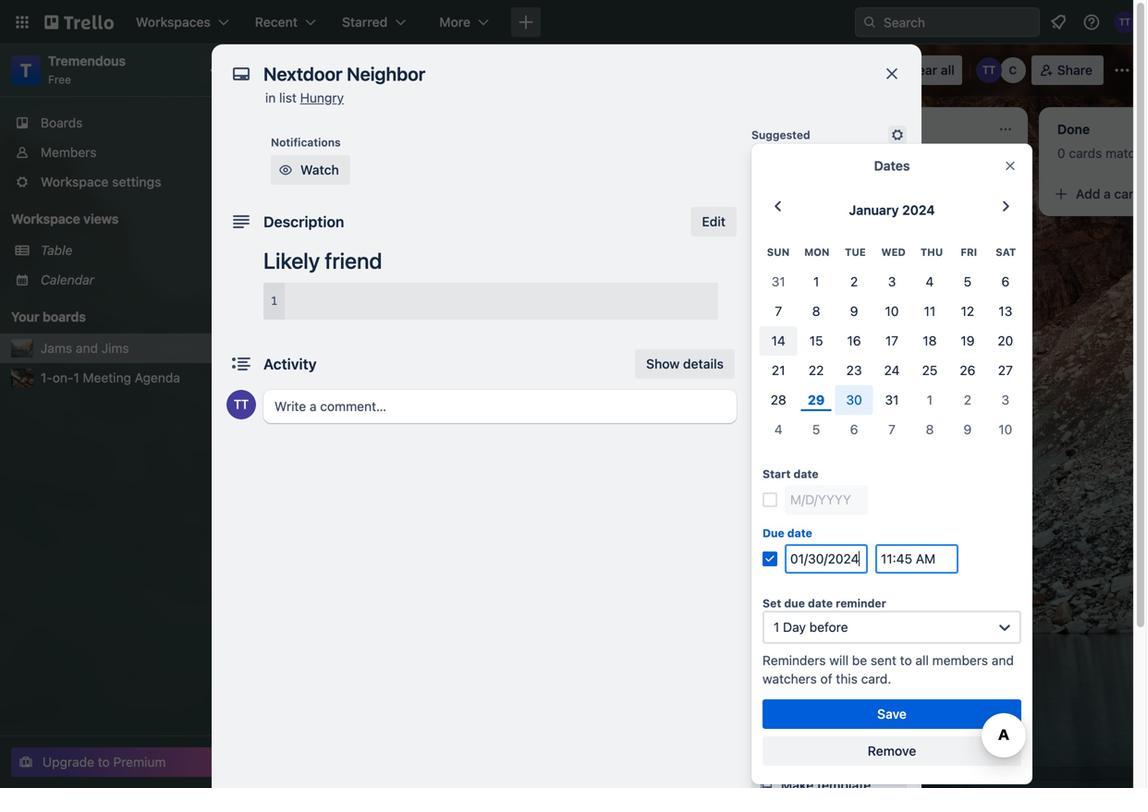 Task type: locate. For each thing, give the bounding box(es) containing it.
Search field
[[877, 8, 1039, 36]]

10 up 17
[[885, 303, 899, 319]]

6 button
[[987, 267, 1024, 297], [835, 415, 873, 444]]

27
[[998, 363, 1013, 378]]

sm image inside cover link
[[757, 405, 776, 423]]

0 horizontal spatial 6
[[850, 422, 858, 437]]

1 left 'day'
[[774, 620, 780, 635]]

1 horizontal spatial 0 cards match filters
[[795, 146, 918, 161]]

1 vertical spatial 5 button
[[797, 415, 835, 444]]

due
[[784, 597, 805, 610]]

starred icon image
[[214, 341, 229, 356]]

0 horizontal spatial 8
[[812, 303, 820, 319]]

1 horizontal spatial 3
[[1002, 392, 1009, 407]]

0 vertical spatial all
[[941, 62, 955, 78]]

Board name text field
[[255, 55, 392, 85]]

to up sun
[[776, 195, 787, 208]]

all left members
[[916, 653, 929, 668]]

list
[[279, 90, 297, 105]]

date right start
[[794, 468, 819, 480]]

M/D/YYYY text field
[[785, 485, 868, 515]]

cards down suggested
[[806, 146, 840, 161]]

0 vertical spatial sm image
[[276, 161, 295, 179]]

6
[[1001, 274, 1010, 289], [850, 422, 858, 437]]

date right due
[[787, 527, 812, 540]]

sm image left cover
[[757, 405, 776, 423]]

0 down suggested
[[795, 146, 803, 161]]

0 cards match filters up watch
[[270, 146, 393, 161]]

chestercheeetah (chestercheeetah) image
[[1000, 57, 1026, 83]]

9 up 16
[[850, 303, 858, 319]]

actions
[[752, 678, 793, 691]]

activity
[[263, 355, 317, 373]]

2 horizontal spatial and
[[992, 653, 1014, 668]]

10 button up 17
[[873, 297, 911, 326]]

1 horizontal spatial 6 button
[[987, 267, 1024, 297]]

likely
[[263, 248, 320, 274]]

1 vertical spatial to
[[900, 653, 912, 668]]

add
[[813, 186, 838, 202], [752, 195, 773, 208], [781, 554, 805, 569], [781, 630, 805, 645]]

17
[[885, 333, 899, 348]]

15 button
[[797, 326, 835, 356]]

6 down sat
[[1001, 274, 1010, 289]]

1-on-1 meeting agenda
[[41, 370, 180, 385]]

details
[[683, 356, 724, 372]]

tue
[[845, 246, 866, 258]]

cards up watch
[[281, 146, 315, 161]]

cards
[[281, 146, 315, 161], [806, 146, 840, 161], [1069, 146, 1102, 161]]

add button
[[781, 630, 849, 645]]

0 vertical spatial jims
[[345, 60, 383, 80]]

23
[[846, 363, 862, 378]]

to right the upgrade
[[98, 755, 110, 770]]

0 vertical spatial to
[[776, 195, 787, 208]]

0 horizontal spatial 0
[[270, 146, 278, 161]]

match up watch
[[318, 146, 355, 161]]

9 button
[[835, 297, 873, 326], [949, 415, 987, 444]]

1 vertical spatial dates
[[781, 332, 816, 348]]

members
[[932, 653, 988, 668]]

card up the january
[[852, 186, 879, 202]]

members link
[[0, 138, 240, 167]]

jams inside jams and jims link
[[41, 341, 72, 356]]

0 horizontal spatial match
[[318, 146, 355, 161]]

3 down wed
[[888, 274, 896, 289]]

31 for the rightmost 31 button
[[885, 392, 899, 407]]

add right edit button
[[752, 195, 773, 208]]

0 horizontal spatial 9
[[850, 303, 858, 319]]

3 button down 27 at the right
[[987, 385, 1024, 415]]

to right sent
[[900, 653, 912, 668]]

sm image down copy icon
[[757, 776, 776, 788]]

power- down start
[[752, 491, 790, 504]]

match up the add a card
[[843, 146, 880, 161]]

0 vertical spatial jams and jims
[[264, 60, 383, 80]]

4 down thu
[[926, 274, 934, 289]]

18
[[923, 333, 937, 348]]

ups down start date
[[790, 491, 812, 504]]

2 cards from the left
[[806, 146, 840, 161]]

0 horizontal spatial 31 button
[[760, 267, 797, 297]]

22 button
[[797, 356, 835, 385]]

12 button
[[949, 297, 987, 326]]

6 button up 13
[[987, 267, 1024, 297]]

5 down fri
[[964, 274, 972, 289]]

8 up 15 at the top
[[812, 303, 820, 319]]

create board or workspace image
[[517, 13, 535, 31]]

1 vertical spatial 10 button
[[987, 415, 1024, 444]]

0 horizontal spatial cards
[[281, 146, 315, 161]]

free
[[48, 73, 71, 86]]

1 vertical spatial 4 button
[[760, 415, 797, 444]]

1 vertical spatial 2 button
[[949, 385, 987, 415]]

jira
[[781, 517, 804, 532]]

8 button
[[797, 297, 835, 326], [911, 415, 949, 444]]

filters up add a card button
[[884, 146, 918, 161]]

jims left star or unstar board icon
[[345, 60, 383, 80]]

last month image
[[767, 196, 789, 218]]

mon
[[804, 246, 830, 258]]

0 vertical spatial dates
[[874, 158, 910, 173]]

16
[[847, 333, 861, 348]]

5 button down 29
[[797, 415, 835, 444]]

1 horizontal spatial jims
[[345, 60, 383, 80]]

0 horizontal spatial filters
[[359, 146, 393, 161]]

terry turtle (terryturtle) image
[[1114, 11, 1136, 33], [226, 390, 256, 420]]

8 down 25 button
[[926, 422, 934, 437]]

2 button down 'tue'
[[835, 267, 873, 297]]

notifications
[[271, 136, 341, 149]]

match left f
[[1106, 146, 1143, 161]]

0 vertical spatial terry turtle (terryturtle) image
[[1114, 11, 1136, 33]]

5 button up the 12
[[949, 267, 987, 297]]

sm image up suggested
[[754, 55, 780, 81]]

add up reminders at the right
[[781, 630, 805, 645]]

ups
[[790, 491, 812, 504], [852, 554, 876, 569]]

1 horizontal spatial card
[[852, 186, 879, 202]]

on-
[[53, 370, 73, 385]]

of
[[820, 671, 832, 687]]

1 vertical spatial 8
[[926, 422, 934, 437]]

card right last month icon
[[790, 195, 815, 208]]

0 horizontal spatial 2 button
[[835, 267, 873, 297]]

add left a
[[813, 186, 838, 202]]

1 vertical spatial 31
[[885, 392, 899, 407]]

9 button down 26 button
[[949, 415, 987, 444]]

0 vertical spatial 3 button
[[873, 267, 911, 297]]

jims inside jams and jims link
[[101, 341, 129, 356]]

1 vertical spatial ups
[[852, 554, 876, 569]]

0 horizontal spatial 10
[[885, 303, 899, 319]]

jims up 1-on-1 meeting agenda
[[101, 341, 129, 356]]

clear all
[[905, 62, 955, 78]]

16 button
[[835, 326, 873, 356]]

clear
[[905, 62, 937, 78]]

6 button down 30
[[835, 415, 873, 444]]

1 cards from the left
[[281, 146, 315, 161]]

1 horizontal spatial jams
[[264, 60, 307, 80]]

2
[[850, 274, 858, 289], [964, 392, 972, 407]]

date
[[794, 468, 819, 480], [787, 527, 812, 540], [808, 597, 833, 610]]

8 button up 15 at the top
[[797, 297, 835, 326]]

1 vertical spatial and
[[76, 341, 98, 356]]

2024
[[902, 202, 935, 218]]

3 button down wed
[[873, 267, 911, 297]]

jams up on-
[[41, 341, 72, 356]]

10 for 10 button to the left
[[885, 303, 899, 319]]

0 vertical spatial create from template… image
[[998, 187, 1013, 202]]

power- up the set due date reminder
[[809, 554, 852, 569]]

0 vertical spatial 5 button
[[949, 267, 987, 297]]

0 cards match filters
[[270, 146, 393, 161], [795, 146, 918, 161]]

1 button down mon
[[797, 267, 835, 297]]

3 cards from the left
[[1069, 146, 1102, 161]]

10 for the right 10 button
[[999, 422, 1012, 437]]

0 down in
[[270, 146, 278, 161]]

suggested
[[752, 128, 810, 141]]

0 vertical spatial 3
[[888, 274, 896, 289]]

1 horizontal spatial terry turtle (terryturtle) image
[[1114, 11, 1136, 33]]

table
[[41, 243, 73, 258]]

1 vertical spatial 9
[[964, 422, 972, 437]]

wed
[[881, 246, 906, 258]]

9 button up 16
[[835, 297, 873, 326]]

jams up list
[[264, 60, 307, 80]]

1 vertical spatial 5
[[812, 422, 820, 437]]

0 horizontal spatial 3 button
[[873, 267, 911, 297]]

31 button down 24
[[873, 385, 911, 415]]

and inside reminders will be sent to all members and watchers of this card.
[[992, 653, 1014, 668]]

0 horizontal spatial 31
[[772, 274, 785, 289]]

None text field
[[254, 57, 864, 91]]

4 button up 11
[[911, 267, 949, 297]]

1 horizontal spatial jams and jims
[[264, 60, 383, 80]]

7 down 24 button
[[888, 422, 896, 437]]

jams and jims up 'hungry'
[[264, 60, 383, 80]]

0 horizontal spatial dates
[[781, 332, 816, 348]]

1 button down 25
[[911, 385, 949, 415]]

25
[[922, 363, 938, 378]]

0 horizontal spatial card
[[790, 195, 815, 208]]

dates inside button
[[781, 332, 816, 348]]

1 vertical spatial jims
[[101, 341, 129, 356]]

to for card
[[776, 195, 787, 208]]

add for add to card
[[752, 195, 773, 208]]

and up 'hungry'
[[311, 60, 341, 80]]

10 down 27 button
[[999, 422, 1012, 437]]

18 button
[[911, 326, 949, 356]]

0 horizontal spatial all
[[916, 653, 929, 668]]

0 horizontal spatial power-
[[752, 491, 790, 504]]

1 horizontal spatial to
[[776, 195, 787, 208]]

0 horizontal spatial 5
[[812, 422, 820, 437]]

tremendous
[[48, 53, 126, 68]]

your boards
[[11, 309, 86, 324]]

4
[[926, 274, 934, 289], [774, 422, 783, 437]]

31 down 24 button
[[885, 392, 899, 407]]

show details
[[646, 356, 724, 372]]

3 down 27 button
[[1002, 392, 1009, 407]]

terry turtle (terryturtle) image down starred icon
[[226, 390, 256, 420]]

1 vertical spatial 8 button
[[911, 415, 949, 444]]

4 button down 28
[[760, 415, 797, 444]]

card inside button
[[852, 186, 879, 202]]

jams and jims down "your boards with 2 items" element
[[41, 341, 129, 356]]

to inside reminders will be sent to all members and watchers of this card.
[[900, 653, 912, 668]]

1 button
[[788, 55, 898, 85], [797, 267, 835, 297], [911, 385, 949, 415]]

0 vertical spatial 7
[[775, 303, 782, 319]]

2 for top 2 button
[[850, 274, 858, 289]]

all right clear
[[941, 62, 955, 78]]

fri
[[961, 246, 977, 258]]

2 down 'tue'
[[850, 274, 858, 289]]

power-
[[752, 491, 790, 504], [809, 554, 852, 569]]

add down due date
[[781, 554, 805, 569]]

7 button up 14
[[760, 297, 797, 326]]

jams inside jams and jims "text box"
[[264, 60, 307, 80]]

show
[[646, 356, 680, 372]]

0 vertical spatial date
[[794, 468, 819, 480]]

31 button down sun
[[760, 267, 797, 297]]

all
[[941, 62, 955, 78], [916, 653, 929, 668]]

3 button
[[873, 267, 911, 297], [987, 385, 1024, 415]]

1 vertical spatial 9 button
[[949, 415, 987, 444]]

31 down "labels"
[[772, 274, 785, 289]]

2 for rightmost 2 button
[[964, 392, 972, 407]]

create from template… image left sun
[[736, 246, 751, 261]]

0 vertical spatial 8 button
[[797, 297, 835, 326]]

31 for the top 31 button
[[772, 274, 785, 289]]

0 cards match filters up the add a card
[[795, 146, 918, 161]]

Write a comment text field
[[263, 390, 737, 423]]

1 horizontal spatial 9
[[964, 422, 972, 437]]

jams
[[264, 60, 307, 80], [41, 341, 72, 356]]

9 down 26 button
[[964, 422, 972, 437]]

workspace views
[[11, 211, 119, 226]]

terry turtle (terryturtle) image right the open information menu image
[[1114, 11, 1136, 33]]

0 horizontal spatial jims
[[101, 341, 129, 356]]

7 button
[[760, 297, 797, 326], [873, 415, 911, 444]]

1 vertical spatial 2
[[964, 392, 972, 407]]

2 horizontal spatial 0
[[1057, 146, 1065, 161]]

0 horizontal spatial 4
[[774, 422, 783, 437]]

0
[[270, 146, 278, 161], [795, 146, 803, 161], [1057, 146, 1065, 161]]

0 vertical spatial power-
[[752, 491, 790, 504]]

1 horizontal spatial 7 button
[[873, 415, 911, 444]]

2 horizontal spatial to
[[900, 653, 912, 668]]

match
[[318, 146, 355, 161], [843, 146, 880, 161], [1106, 146, 1143, 161]]

1 vertical spatial 7 button
[[873, 415, 911, 444]]

sm image inside watch button
[[276, 161, 295, 179]]

0 vertical spatial and
[[311, 60, 341, 80]]

1 horizontal spatial ups
[[852, 554, 876, 569]]

7 button down 24 button
[[873, 415, 911, 444]]

5
[[964, 274, 972, 289], [812, 422, 820, 437]]

day
[[783, 620, 806, 635]]

sm image inside checklist link
[[757, 294, 776, 312]]

filters right watch button
[[359, 146, 393, 161]]

search image
[[862, 15, 877, 30]]

10 button down 27 button
[[987, 415, 1024, 444]]

1 horizontal spatial 10
[[999, 422, 1012, 437]]

6 down 30 button
[[850, 422, 858, 437]]

Add time text field
[[875, 544, 959, 574]]

date up before
[[808, 597, 833, 610]]

upgrade
[[43, 755, 94, 770]]

and right members
[[992, 653, 1014, 668]]

sm image left watch
[[276, 161, 295, 179]]

0 vertical spatial 31
[[772, 274, 785, 289]]

star or unstar board image
[[403, 63, 418, 78]]

1 horizontal spatial power-
[[809, 554, 852, 569]]

1 button down "search" "icon"
[[788, 55, 898, 85]]

1 vertical spatial create from template… image
[[736, 246, 751, 261]]

sm image
[[276, 161, 295, 179], [757, 294, 776, 312], [757, 776, 776, 788]]

primary element
[[0, 0, 1147, 44]]

create from template… image down 'close popover' image at the top right of the page
[[998, 187, 1013, 202]]

to for premium
[[98, 755, 110, 770]]

1 horizontal spatial 7
[[888, 422, 896, 437]]

jims inside jams and jims "text box"
[[345, 60, 383, 80]]

dates
[[874, 158, 910, 173], [781, 332, 816, 348]]

1 vertical spatial 1 button
[[797, 267, 835, 297]]

1 horizontal spatial 4 button
[[911, 267, 949, 297]]

edit
[[702, 214, 726, 229]]

4 down cover
[[774, 422, 783, 437]]

0 horizontal spatial 6 button
[[835, 415, 873, 444]]

11
[[924, 303, 936, 319]]

cards left f
[[1069, 146, 1102, 161]]

ups up reminder
[[852, 554, 876, 569]]

8 button down 25 button
[[911, 415, 949, 444]]

1 0 cards match filters from the left
[[270, 146, 393, 161]]

1 vertical spatial jams and jims
[[41, 341, 129, 356]]

in
[[265, 90, 276, 105]]

1 vertical spatial jams
[[41, 341, 72, 356]]

5 down cover
[[812, 422, 820, 437]]

2 down 26 button
[[964, 392, 972, 407]]

1 left clear
[[881, 62, 887, 78]]

and inside "text box"
[[311, 60, 341, 80]]

2 button down 26
[[949, 385, 987, 415]]

add for add power-ups
[[781, 554, 805, 569]]

card for add to card
[[790, 195, 815, 208]]

sm image
[[754, 55, 780, 81], [888, 126, 907, 144], [757, 257, 776, 275], [757, 405, 776, 423]]

create from template… image
[[998, 187, 1013, 202], [736, 246, 751, 261]]

will
[[829, 653, 849, 668]]

edit button
[[691, 207, 737, 237]]

0 vertical spatial 7 button
[[760, 297, 797, 326]]

0 vertical spatial 10
[[885, 303, 899, 319]]

and down "your boards with 2 items" element
[[76, 341, 98, 356]]

friend
[[325, 248, 382, 274]]

0 right 'close popover' image at the top right of the page
[[1057, 146, 1065, 161]]

meeting
[[83, 370, 131, 385]]

sm image left "labels"
[[757, 257, 776, 275]]

7 up 14
[[775, 303, 782, 319]]

20
[[998, 333, 1013, 348]]

2 vertical spatial to
[[98, 755, 110, 770]]

31
[[772, 274, 785, 289], [885, 392, 899, 407]]

1-
[[41, 370, 53, 385]]

sm image up 14
[[757, 294, 776, 312]]



Task type: describe. For each thing, give the bounding box(es) containing it.
1 day before
[[774, 620, 848, 635]]

add to card
[[752, 195, 815, 208]]

0 vertical spatial 2 button
[[835, 267, 873, 297]]

1 horizontal spatial dates
[[874, 158, 910, 173]]

23 button
[[835, 356, 873, 385]]

add a card
[[813, 186, 879, 202]]

your
[[11, 309, 39, 324]]

add power-ups
[[781, 554, 876, 569]]

date for start date
[[794, 468, 819, 480]]

labels
[[781, 258, 821, 274]]

1 horizontal spatial 8 button
[[911, 415, 949, 444]]

24
[[884, 363, 900, 378]]

sm image inside 'labels' link
[[757, 257, 776, 275]]

due date
[[763, 527, 812, 540]]

3 for 3 button to the bottom
[[1002, 392, 1009, 407]]

30
[[846, 392, 862, 407]]

1 down 25 button
[[927, 392, 933, 407]]

likely friend
[[263, 248, 382, 274]]

thu
[[921, 246, 943, 258]]

0 horizontal spatial 7
[[775, 303, 782, 319]]

add power-ups link
[[752, 547, 907, 577]]

1 filters from the left
[[359, 146, 393, 161]]

0 horizontal spatial 7 button
[[760, 297, 797, 326]]

0 horizontal spatial 5 button
[[797, 415, 835, 444]]

1 right 1-
[[73, 370, 79, 385]]

1 match from the left
[[318, 146, 355, 161]]

1 0 from the left
[[270, 146, 278, 161]]

back to home image
[[44, 7, 114, 37]]

1 vertical spatial 4
[[774, 422, 783, 437]]

calendar
[[41, 272, 94, 287]]

1 vertical spatial 3 button
[[987, 385, 1024, 415]]

a
[[841, 186, 848, 202]]

c
[[1009, 64, 1017, 77]]

17 button
[[873, 326, 911, 356]]

1 horizontal spatial 31 button
[[873, 385, 911, 415]]

2 0 cards match filters from the left
[[795, 146, 918, 161]]

t link
[[11, 55, 41, 85]]

start date
[[763, 468, 819, 480]]

watchers
[[763, 671, 817, 687]]

card.
[[861, 671, 891, 687]]

remove button
[[763, 737, 1021, 766]]

0 horizontal spatial ups
[[790, 491, 812, 504]]

sm image up add a card button
[[888, 126, 907, 144]]

13
[[999, 303, 1012, 319]]

1 vertical spatial terry turtle (terryturtle) image
[[226, 390, 256, 420]]

3 match from the left
[[1106, 146, 1143, 161]]

reminder
[[836, 597, 886, 610]]

15
[[809, 333, 823, 348]]

remove
[[868, 743, 916, 759]]

27 button
[[987, 356, 1024, 385]]

checklist link
[[752, 288, 907, 318]]

29
[[808, 392, 825, 407]]

date for due date
[[787, 527, 812, 540]]

0 vertical spatial 6
[[1001, 274, 1010, 289]]

card for add a card
[[852, 186, 879, 202]]

tremendous free
[[48, 53, 126, 86]]

0 horizontal spatial 10 button
[[873, 297, 911, 326]]

attachment
[[781, 369, 852, 385]]

jams and jims link
[[41, 339, 207, 358]]

copy image
[[757, 739, 776, 758]]

add for add a card
[[813, 186, 838, 202]]

2 0 from the left
[[795, 146, 803, 161]]

workspace
[[11, 211, 80, 226]]

description
[[263, 213, 344, 231]]

1 horizontal spatial 5 button
[[949, 267, 987, 297]]

1 down "labels"
[[813, 274, 819, 289]]

30 button
[[835, 385, 873, 415]]

save button
[[763, 700, 1021, 729]]

sm image for watch
[[276, 161, 295, 179]]

3 0 from the left
[[1057, 146, 1065, 161]]

1 vertical spatial 6 button
[[835, 415, 873, 444]]

1 vertical spatial 6
[[850, 422, 858, 437]]

premium
[[113, 755, 166, 770]]

28 button
[[760, 385, 797, 415]]

14 button
[[760, 326, 797, 356]]

clear all button
[[898, 55, 962, 85]]

button
[[809, 630, 849, 645]]

sun
[[767, 246, 790, 258]]

22
[[809, 363, 824, 378]]

tremendous link
[[48, 53, 126, 68]]

add a card button
[[784, 179, 987, 209]]

upgrade to premium link
[[11, 748, 226, 777]]

1 horizontal spatial 10 button
[[987, 415, 1024, 444]]

M/D/YYYY text field
[[785, 544, 868, 574]]

watch button
[[271, 155, 350, 185]]

1 horizontal spatial 8
[[926, 422, 934, 437]]

checklist
[[781, 295, 838, 311]]

all inside reminders will be sent to all members and watchers of this card.
[[916, 653, 929, 668]]

5 for right the 5 button
[[964, 274, 972, 289]]

agenda
[[135, 370, 180, 385]]

19
[[961, 333, 975, 348]]

1 vertical spatial 7
[[888, 422, 896, 437]]

0 horizontal spatial jams and jims
[[41, 341, 129, 356]]

0 vertical spatial 9
[[850, 303, 858, 319]]

close popover image
[[1003, 159, 1018, 173]]

watch
[[300, 162, 339, 177]]

0 vertical spatial 31 button
[[760, 267, 797, 297]]

0 vertical spatial 6 button
[[987, 267, 1024, 297]]

0 cards match f
[[1057, 146, 1147, 161]]

before
[[809, 620, 848, 635]]

3 for top 3 button
[[888, 274, 896, 289]]

0 vertical spatial 8
[[812, 303, 820, 319]]

views
[[83, 211, 119, 226]]

12
[[961, 303, 974, 319]]

0 horizontal spatial and
[[76, 341, 98, 356]]

labels link
[[752, 251, 907, 281]]

0 vertical spatial 9 button
[[835, 297, 873, 326]]

cover
[[781, 406, 817, 422]]

share
[[1057, 62, 1093, 78]]

reminders will be sent to all members and watchers of this card.
[[763, 653, 1014, 687]]

0 horizontal spatial 4 button
[[760, 415, 797, 444]]

all inside button
[[941, 62, 955, 78]]

move image
[[757, 703, 776, 721]]

automation
[[752, 602, 815, 615]]

your boards with 2 items element
[[11, 306, 187, 328]]

sm image for checklist
[[757, 294, 776, 312]]

add for add button
[[781, 630, 805, 645]]

1 horizontal spatial 2 button
[[949, 385, 987, 415]]

0 vertical spatial 4 button
[[911, 267, 949, 297]]

jams and jims inside "text box"
[[264, 60, 383, 80]]

2 vertical spatial sm image
[[757, 776, 776, 788]]

hungry link
[[300, 90, 344, 105]]

5 for the left the 5 button
[[812, 422, 820, 437]]

2 vertical spatial date
[[808, 597, 833, 610]]

be
[[852, 653, 867, 668]]

sent
[[871, 653, 897, 668]]

2 vertical spatial 1 button
[[911, 385, 949, 415]]

next month image
[[995, 196, 1017, 218]]

28
[[771, 392, 786, 407]]

share button
[[1031, 55, 1104, 85]]

0 notifications image
[[1047, 11, 1069, 33]]

cover link
[[752, 399, 907, 429]]

power-ups
[[752, 491, 812, 504]]

1 horizontal spatial 9 button
[[949, 415, 987, 444]]

c button
[[1000, 57, 1026, 83]]

in list hungry
[[265, 90, 344, 105]]

set due date reminder
[[763, 597, 886, 610]]

sat
[[996, 246, 1016, 258]]

boards link
[[0, 108, 240, 138]]

0 horizontal spatial create from template… image
[[736, 246, 751, 261]]

show menu image
[[1113, 61, 1131, 79]]

terry turtle (terryturtle) image
[[976, 57, 1002, 83]]

1 horizontal spatial create from template… image
[[998, 187, 1013, 202]]

1 horizontal spatial 4
[[926, 274, 934, 289]]

0 vertical spatial 1 button
[[788, 55, 898, 85]]

2 match from the left
[[843, 146, 880, 161]]

1 vertical spatial power-
[[809, 554, 852, 569]]

boards
[[43, 309, 86, 324]]

members
[[41, 145, 97, 160]]

set
[[763, 597, 781, 610]]

2 filters from the left
[[884, 146, 918, 161]]

29 button
[[797, 385, 835, 415]]

calendar link
[[41, 271, 229, 289]]

19 button
[[949, 326, 987, 356]]

26
[[960, 363, 976, 378]]

25 button
[[911, 356, 949, 385]]

open information menu image
[[1082, 13, 1101, 31]]

21 button
[[760, 356, 797, 385]]



Task type: vqa. For each thing, say whether or not it's contained in the screenshot.
add button
yes



